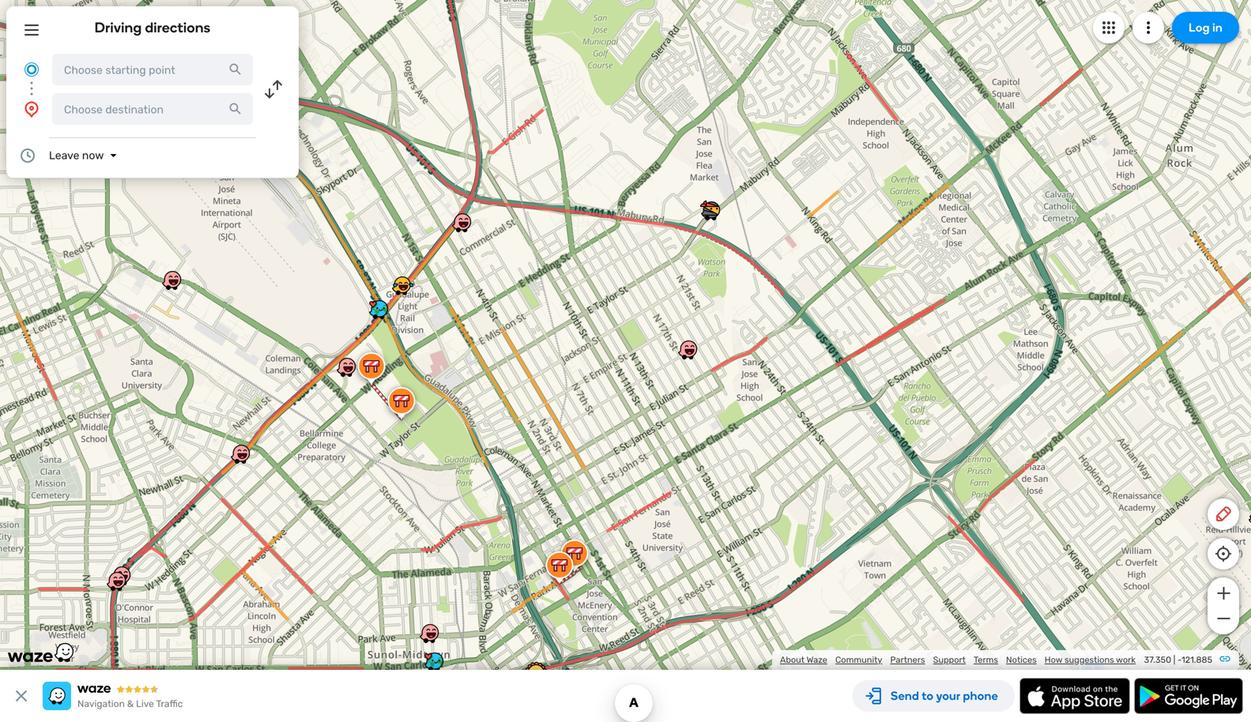 Task type: vqa. For each thing, say whether or not it's contained in the screenshot.
CHINATOWN, SF OPENING HOURS link
no



Task type: locate. For each thing, give the bounding box(es) containing it.
community link
[[836, 655, 883, 666]]

driving
[[95, 19, 142, 36]]

suggestions
[[1065, 655, 1115, 666]]

how suggestions work link
[[1045, 655, 1136, 666]]

how
[[1045, 655, 1063, 666]]

-
[[1178, 655, 1182, 666]]

&
[[127, 699, 134, 710]]

current location image
[[22, 60, 41, 79]]

location image
[[22, 100, 41, 119]]

work
[[1117, 655, 1136, 666]]

support
[[933, 655, 966, 666]]

Choose destination text field
[[52, 93, 253, 125]]

leave now
[[49, 149, 104, 162]]

clock image
[[18, 146, 37, 165]]

notices link
[[1007, 655, 1037, 666]]

directions
[[145, 19, 211, 36]]

navigation & live traffic
[[77, 699, 183, 710]]



Task type: describe. For each thing, give the bounding box(es) containing it.
terms
[[974, 655, 999, 666]]

121.885
[[1182, 655, 1213, 666]]

link image
[[1219, 653, 1232, 666]]

notices
[[1007, 655, 1037, 666]]

partners
[[891, 655, 926, 666]]

support link
[[933, 655, 966, 666]]

x image
[[12, 687, 31, 706]]

about waze community partners support terms notices how suggestions work
[[780, 655, 1136, 666]]

37.350
[[1145, 655, 1172, 666]]

community
[[836, 655, 883, 666]]

zoom in image
[[1214, 584, 1234, 603]]

zoom out image
[[1214, 610, 1234, 629]]

now
[[82, 149, 104, 162]]

navigation
[[77, 699, 125, 710]]

leave
[[49, 149, 79, 162]]

|
[[1174, 655, 1176, 666]]

about
[[780, 655, 805, 666]]

terms link
[[974, 655, 999, 666]]

Choose starting point text field
[[52, 54, 253, 85]]

37.350 | -121.885
[[1145, 655, 1213, 666]]

pencil image
[[1214, 505, 1233, 524]]

live
[[136, 699, 154, 710]]

about waze link
[[780, 655, 828, 666]]

waze
[[807, 655, 828, 666]]

driving directions
[[95, 19, 211, 36]]

traffic
[[156, 699, 183, 710]]

partners link
[[891, 655, 926, 666]]



